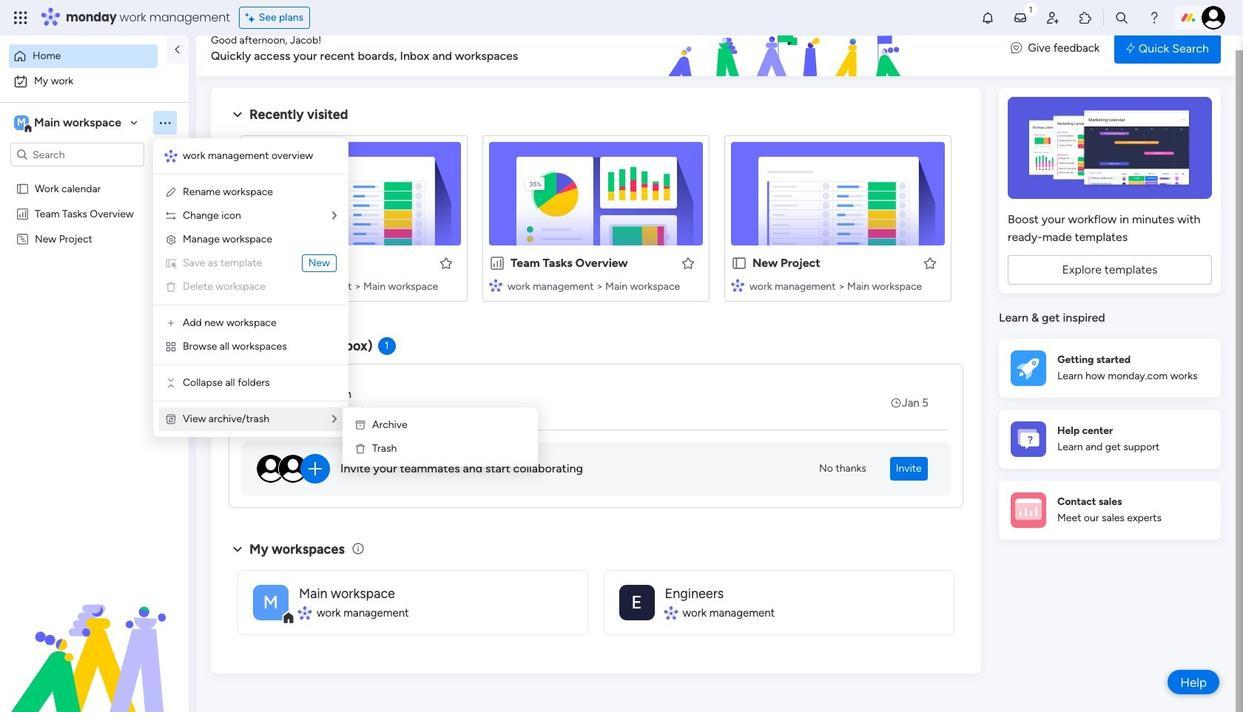 Task type: vqa. For each thing, say whether or not it's contained in the screenshot.
the top Public Dashboard icon
no



Task type: locate. For each thing, give the bounding box(es) containing it.
lottie animation image
[[581, 21, 997, 77], [0, 563, 189, 713]]

0 vertical spatial option
[[9, 44, 158, 68]]

1 vertical spatial component image
[[665, 607, 678, 620]]

help image
[[1147, 10, 1162, 25]]

close recently visited image
[[229, 106, 247, 124]]

1 horizontal spatial add to favorites image
[[923, 256, 938, 271]]

v2 user feedback image
[[1011, 40, 1023, 57]]

public board image
[[16, 181, 30, 195], [247, 255, 264, 272], [731, 255, 748, 272]]

browse all workspaces image
[[165, 341, 177, 353]]

Search in workspace field
[[31, 146, 124, 163]]

1 horizontal spatial public board image
[[247, 255, 264, 272]]

menu item
[[165, 255, 337, 272], [165, 278, 337, 296]]

view archive/trash image
[[165, 414, 177, 426]]

component image
[[247, 279, 261, 292], [665, 607, 678, 620]]

quick search results list box
[[229, 124, 964, 320]]

2 vertical spatial option
[[0, 175, 189, 178]]

notifications image
[[981, 10, 996, 25]]

collapse all folders image
[[165, 378, 177, 389]]

add to favorites image
[[681, 256, 696, 271], [923, 256, 938, 271]]

2 list arrow image from the top
[[332, 415, 337, 425]]

0 horizontal spatial component image
[[247, 279, 261, 292]]

0 vertical spatial workspace image
[[14, 115, 29, 131]]

1 menu item from the top
[[165, 255, 337, 272]]

help center element
[[999, 410, 1221, 469]]

1 vertical spatial menu item
[[165, 278, 337, 296]]

1 horizontal spatial workspace image
[[619, 585, 655, 621]]

search everything image
[[1115, 10, 1130, 25]]

update feed image
[[1013, 10, 1028, 25]]

0 vertical spatial menu item
[[165, 255, 337, 272]]

manage workspace image
[[165, 234, 177, 246]]

delete workspace image
[[165, 281, 177, 293]]

public dashboard image
[[16, 207, 30, 221]]

2 menu item from the top
[[165, 278, 337, 296]]

1 vertical spatial lottie animation element
[[0, 563, 189, 713]]

0 vertical spatial lottie animation element
[[581, 21, 997, 77]]

2 horizontal spatial public board image
[[731, 255, 748, 272]]

list arrow image
[[332, 211, 337, 221], [332, 415, 337, 425]]

rename workspace image
[[165, 187, 177, 198]]

close update feed (inbox) image
[[229, 338, 247, 355]]

workspace image
[[14, 115, 29, 131], [619, 585, 655, 621]]

lottie animation element
[[581, 21, 997, 77], [0, 563, 189, 713]]

see plans image
[[246, 10, 259, 26]]

1 list arrow image from the top
[[332, 211, 337, 221]]

1 horizontal spatial lottie animation image
[[581, 21, 997, 77]]

0 vertical spatial list arrow image
[[332, 211, 337, 221]]

menu
[[153, 138, 349, 438]]

option
[[9, 44, 158, 68], [9, 70, 180, 93], [0, 175, 189, 178]]

1 vertical spatial list arrow image
[[332, 415, 337, 425]]

1 vertical spatial lottie animation image
[[0, 563, 189, 713]]

roy mann image
[[264, 389, 293, 418]]

1 vertical spatial workspace image
[[619, 585, 655, 621]]

1 horizontal spatial component image
[[665, 607, 678, 620]]

1 image
[[1025, 1, 1038, 17]]

0 horizontal spatial public board image
[[16, 181, 30, 195]]

add to favorites image
[[439, 256, 454, 271]]

list box
[[0, 173, 189, 451]]

add new workspace image
[[165, 318, 177, 329]]

0 horizontal spatial add to favorites image
[[681, 256, 696, 271]]

contact sales element
[[999, 481, 1221, 540]]

archive image
[[355, 420, 366, 432]]



Task type: describe. For each thing, give the bounding box(es) containing it.
1 vertical spatial option
[[9, 70, 180, 93]]

v2 bolt switch image
[[1127, 40, 1135, 57]]

workspace selection element
[[14, 114, 124, 133]]

select product image
[[13, 10, 28, 25]]

1 add to favorites image from the left
[[681, 256, 696, 271]]

public dashboard image
[[489, 255, 506, 272]]

templates image image
[[1013, 97, 1208, 199]]

list arrow image for view archive/trash image
[[332, 415, 337, 425]]

list arrow image for 'change icon'
[[332, 211, 337, 221]]

invite members image
[[1046, 10, 1061, 25]]

0 horizontal spatial lottie animation image
[[0, 563, 189, 713]]

service icon image
[[165, 258, 177, 269]]

0 vertical spatial component image
[[247, 279, 261, 292]]

public board image for add to favorites image at left top
[[247, 255, 264, 272]]

trash image
[[355, 443, 366, 455]]

1 element
[[378, 338, 396, 355]]

workspace image
[[253, 585, 289, 621]]

getting started element
[[999, 339, 1221, 398]]

1 horizontal spatial lottie animation element
[[581, 21, 997, 77]]

0 vertical spatial lottie animation image
[[581, 21, 997, 77]]

2 add to favorites image from the left
[[923, 256, 938, 271]]

0 horizontal spatial lottie animation element
[[0, 563, 189, 713]]

jacob simon image
[[1202, 6, 1226, 30]]

close my workspaces image
[[229, 541, 247, 559]]

change icon image
[[165, 210, 177, 222]]

monday marketplace image
[[1079, 10, 1093, 25]]

workspace options image
[[158, 115, 172, 130]]

0 horizontal spatial workspace image
[[14, 115, 29, 131]]

public board image for second add to favorites icon from the left
[[731, 255, 748, 272]]



